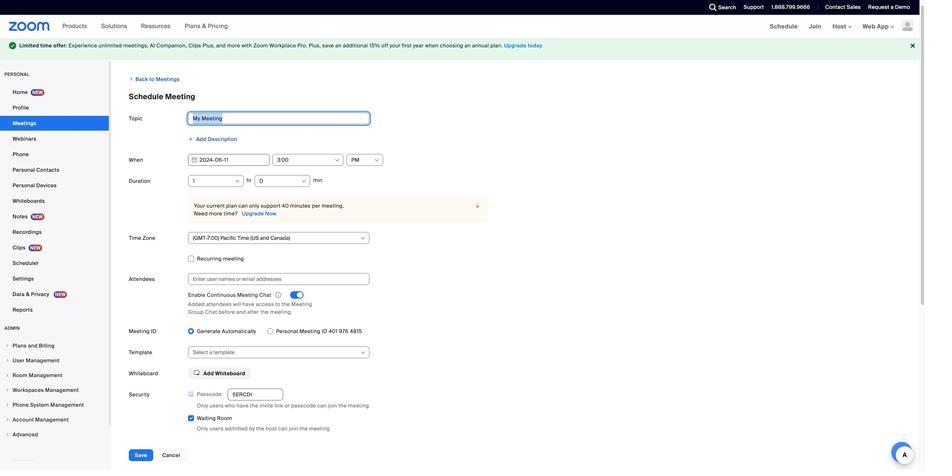 Task type: vqa. For each thing, say whether or not it's contained in the screenshot.
products
no



Task type: describe. For each thing, give the bounding box(es) containing it.
4 menu item from the top
[[0, 383, 109, 397]]

0 vertical spatial show options image
[[374, 157, 380, 163]]

right image for fifth "menu item" from the bottom of the admin menu "menu" at the bottom left
[[5, 373, 10, 378]]

1 menu item from the top
[[0, 339, 109, 353]]

show options image for select time zone 'text box'
[[360, 235, 366, 241]]

3 menu item from the top
[[0, 368, 109, 382]]

show options image for 'select start time' 'text box'
[[334, 157, 340, 163]]

right image for 5th "menu item"
[[5, 403, 10, 407]]

close image
[[473, 203, 482, 210]]

select time zone text field
[[193, 232, 360, 243]]

add whiteboard image
[[194, 370, 199, 375]]

select meeting template text field
[[193, 347, 360, 358]]

learn more about enable continuous meeting chat image
[[273, 292, 284, 298]]

choose date text field
[[188, 154, 270, 166]]

2 menu item from the top
[[0, 353, 109, 368]]

Attendees, enter user names or email addresses,Enter user names or email addresses text field
[[193, 273, 358, 285]]

profile picture image
[[902, 19, 914, 31]]

show options image for select meeting template text field
[[360, 350, 366, 356]]



Task type: locate. For each thing, give the bounding box(es) containing it.
1 vertical spatial right image
[[5, 403, 10, 407]]

show options image
[[334, 157, 340, 163], [301, 178, 307, 184], [360, 235, 366, 241], [360, 350, 366, 356]]

0 horizontal spatial show options image
[[234, 178, 240, 184]]

show options image
[[374, 157, 380, 163], [234, 178, 240, 184]]

right image for first "menu item" from the bottom
[[5, 432, 10, 437]]

2 right image from the top
[[5, 403, 10, 407]]

open chat image
[[897, 447, 907, 458]]

1 right image from the top
[[5, 388, 10, 392]]

3 right image from the top
[[5, 373, 10, 378]]

6 menu item from the top
[[0, 413, 109, 427]]

right image for second "menu item" from the bottom of the admin menu "menu" at the bottom left
[[5, 418, 10, 422]]

4 right image from the top
[[5, 418, 10, 422]]

right image
[[5, 388, 10, 392], [5, 403, 10, 407], [5, 432, 10, 437]]

My Meeting text field
[[188, 112, 370, 124]]

1 right image from the top
[[5, 343, 10, 348]]

product information navigation
[[49, 15, 234, 39]]

1 horizontal spatial show options image
[[374, 157, 380, 163]]

application
[[188, 291, 902, 299]]

right image
[[5, 343, 10, 348], [5, 358, 10, 363], [5, 373, 10, 378], [5, 418, 10, 422]]

right image for seventh "menu item" from the bottom of the admin menu "menu" at the bottom left
[[5, 343, 10, 348]]

2 right image from the top
[[5, 358, 10, 363]]

banner
[[0, 15, 920, 39]]

add image
[[188, 136, 193, 142]]

5 menu item from the top
[[0, 398, 109, 412]]

7 menu item from the top
[[0, 428, 109, 442]]

select start time text field
[[277, 154, 334, 165]]

3 right image from the top
[[5, 432, 10, 437]]

type image
[[9, 40, 16, 51]]

footer
[[0, 31, 920, 60]]

1 vertical spatial show options image
[[234, 178, 240, 184]]

2 vertical spatial right image
[[5, 432, 10, 437]]

zoom logo image
[[9, 22, 49, 31]]

right image for second "menu item"
[[5, 358, 10, 363]]

option group
[[188, 325, 902, 337]]

0 vertical spatial right image
[[5, 388, 10, 392]]

left image
[[129, 75, 134, 82]]

right image for 4th "menu item" from the bottom of the admin menu "menu" at the bottom left
[[5, 388, 10, 392]]

personal menu menu
[[0, 85, 109, 318]]

group
[[188, 389, 902, 433]]

admin menu menu
[[0, 339, 109, 442]]

menu item
[[0, 339, 109, 353], [0, 353, 109, 368], [0, 368, 109, 382], [0, 383, 109, 397], [0, 398, 109, 412], [0, 413, 109, 427], [0, 428, 109, 442]]

None text field
[[228, 389, 283, 401]]

meetings navigation
[[765, 15, 920, 39]]



